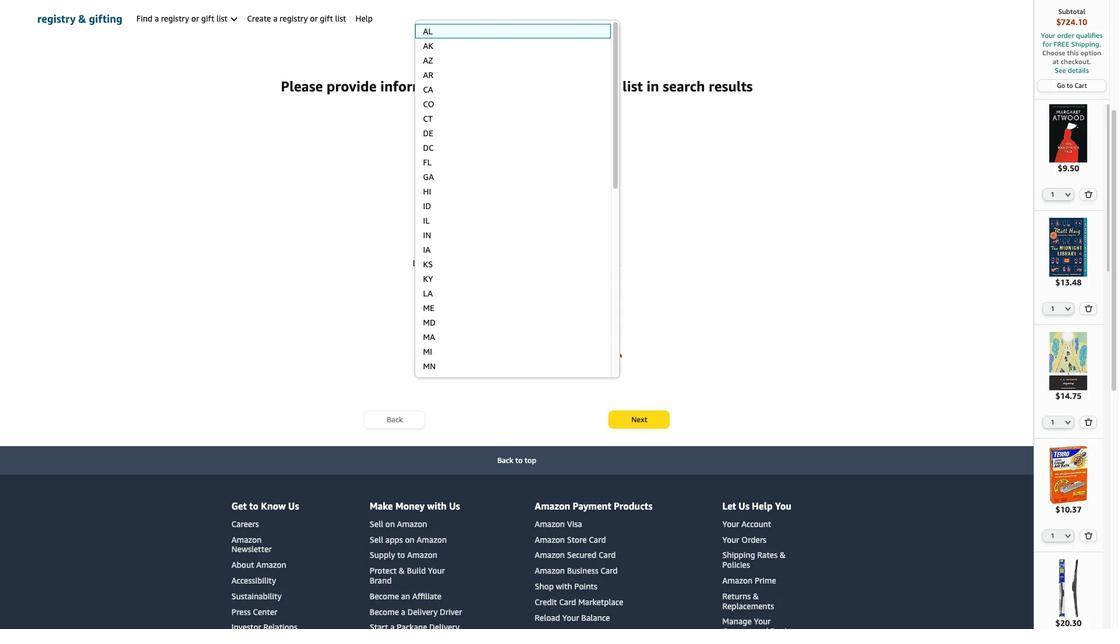 Task type: vqa. For each thing, say whether or not it's contained in the screenshot.
0
no



Task type: locate. For each thing, give the bounding box(es) containing it.
your right the build
[[428, 566, 445, 576]]

on right apps
[[405, 535, 415, 544]]

make
[[370, 500, 393, 512]]

2 horizontal spatial your
[[589, 78, 619, 94]]

1 left the of
[[516, 31, 521, 42]]

registry & gifting link
[[37, 0, 123, 37]]

0 vertical spatial on
[[386, 519, 395, 529]]

gift
[[572, 140, 586, 150]]

0 horizontal spatial us
[[288, 500, 299, 512]]

0 vertical spatial your
[[589, 78, 619, 94]]

1 sell from the top
[[370, 519, 383, 529]]

0 vertical spatial search
[[663, 78, 705, 94]]

sell down make
[[370, 519, 383, 529]]

get to know us
[[232, 500, 299, 512]]

az
[[423, 55, 433, 65]]

0 horizontal spatial please
[[281, 78, 323, 94]]

your inside the amazon visa amazon store card amazon secured card amazon business card shop with points credit card marketplace reload your balance
[[562, 613, 579, 622]]

center
[[253, 607, 277, 617]]

or left help link
[[310, 13, 318, 23]]

a down become an affiliate link
[[401, 607, 405, 617]]

step 1 of 4
[[495, 31, 539, 42]]

a right 'find'
[[155, 13, 159, 23]]

0 horizontal spatial gift
[[201, 13, 214, 23]]

about amazon link
[[232, 560, 286, 570]]

you
[[775, 500, 792, 512]]

become down brand at the bottom left of the page
[[370, 591, 399, 601]]

0 vertical spatial dropdown image
[[1066, 306, 1071, 311]]

None text field
[[415, 207, 619, 225]]

with right money
[[427, 500, 447, 512]]

create
[[247, 13, 271, 23]]

amazon up returns
[[723, 576, 753, 585]]

2 sell from the top
[[370, 535, 383, 544]]

delete image up terro t300b liquid ant killer, 12 bait stations image
[[1085, 418, 1093, 426]]

ak link
[[415, 38, 611, 53]]

2 vertical spatial delete image
[[1085, 532, 1093, 540]]

for
[[1043, 40, 1052, 48], [541, 140, 552, 150]]

1 us from the left
[[288, 500, 299, 512]]

back
[[387, 415, 403, 424], [497, 456, 514, 465]]

a right create
[[273, 13, 278, 23]]

know
[[261, 500, 286, 512]]

2 horizontal spatial registry
[[280, 13, 308, 23]]

& left the build
[[399, 566, 405, 576]]

3 delete image from the top
[[1085, 532, 1093, 540]]

1
[[516, 31, 521, 42], [1051, 191, 1055, 198], [1051, 304, 1055, 312], [1051, 418, 1055, 426], [1051, 532, 1055, 540]]

$724.10
[[1057, 17, 1088, 27]]

0 horizontal spatial a
[[155, 13, 159, 23]]

gift for find a registry or gift list
[[201, 13, 214, 23]]

apps
[[386, 535, 403, 544]]

la link
[[415, 286, 611, 301]]

don't know your date yet? please put an estimated date.
[[413, 258, 621, 268]]

dropdown image
[[1066, 192, 1071, 197], [608, 364, 614, 369], [1066, 534, 1071, 538]]

on
[[386, 519, 395, 529], [405, 535, 415, 544]]

0 horizontal spatial list
[[216, 13, 228, 23]]

a for find
[[155, 13, 159, 23]]

credit card marketplace link
[[535, 597, 624, 607]]

for left free
[[1043, 40, 1052, 48]]

or for create a registry or gift list
[[310, 13, 318, 23]]

co link
[[415, 97, 611, 111]]

your for for
[[554, 140, 570, 150]]

&
[[78, 12, 86, 25], [780, 550, 786, 560], [399, 566, 405, 576], [753, 591, 759, 601]]

1 horizontal spatial your
[[554, 140, 570, 150]]

0 horizontal spatial for
[[541, 140, 552, 150]]

to down apps
[[397, 550, 405, 560]]

registry for create a registry or gift list
[[280, 13, 308, 23]]

rates
[[758, 550, 778, 560]]

0 horizontal spatial or
[[191, 13, 199, 23]]

1 for $13.48
[[1051, 304, 1055, 312]]

information
[[380, 78, 459, 94]]

1 vertical spatial an
[[401, 591, 410, 601]]

us right let
[[739, 500, 750, 512]]

list box containing al
[[414, 24, 611, 629]]

al
[[423, 26, 433, 36]]

search up the first and last name text field
[[515, 140, 539, 150]]

ks link
[[415, 257, 611, 271]]

peak silicone plus windshield wiper blade, 22-inch (pack of 1) image
[[1040, 559, 1098, 618]]

2 or from the left
[[310, 13, 318, 23]]

1 up peak silicone plus windshield wiper blade, 22-inch (pack of 1)
[[1051, 532, 1055, 540]]

registry right create
[[280, 13, 308, 23]]

amazon store card link
[[535, 535, 606, 544]]

1 vertical spatial this
[[489, 140, 503, 150]]

0 horizontal spatial registry
[[37, 12, 76, 25]]

or right 'find'
[[191, 13, 199, 23]]

amazon up supply to amazon 'link'
[[417, 535, 447, 544]]

your left date
[[457, 258, 474, 268]]

1 up the midnight library: a gma book club pick (a novel) image
[[1051, 191, 1055, 198]]

us for make money with us
[[449, 500, 460, 512]]

find
[[559, 78, 586, 94]]

1 become from the top
[[370, 591, 399, 601]]

your down replacements
[[754, 617, 771, 626]]

Next submit
[[609, 411, 669, 428]]

gift for create a registry or gift list
[[320, 13, 333, 23]]

1 vertical spatial for
[[541, 140, 552, 150]]

your right the find
[[589, 78, 619, 94]]

2 delete image from the top
[[1085, 418, 1093, 426]]

1 vertical spatial back
[[497, 456, 514, 465]]

payment
[[573, 500, 611, 512]]

1 horizontal spatial please
[[512, 258, 535, 268]]

delete image for $9.50
[[1085, 191, 1093, 198]]

become down become an affiliate link
[[370, 607, 399, 617]]

3 us from the left
[[739, 500, 750, 512]]

an right put
[[552, 258, 561, 268]]

al option
[[414, 24, 611, 38]]

card down "shop with points" 'link'
[[559, 597, 576, 607]]

your left order
[[1041, 31, 1056, 40]]

registry left the gifting
[[37, 12, 76, 25]]

dropdown image down the $14.75
[[1066, 420, 1071, 425]]

back for back to top
[[497, 456, 514, 465]]

0 vertical spatial for
[[1043, 40, 1052, 48]]

hi link
[[415, 184, 611, 199]]

card right store
[[589, 535, 606, 544]]

your inside the your order qualifies for free shipping. choose this option at checkout. see details
[[1041, 31, 1056, 40]]

visa
[[567, 519, 582, 529]]

1 delete image from the top
[[1085, 191, 1093, 198]]

to left help
[[463, 78, 477, 94]]

in
[[647, 78, 659, 94]]

de
[[423, 128, 433, 138]]

an
[[552, 258, 561, 268], [401, 591, 410, 601]]

help link
[[351, 0, 378, 37]]

0 vertical spatial dropdown image
[[1066, 192, 1071, 197]]

list left create
[[216, 13, 228, 23]]

for left gift
[[541, 140, 552, 150]]

us right money
[[449, 500, 460, 512]]

$10.37
[[1056, 505, 1082, 514]]

with right shop
[[556, 581, 572, 591]]

$9.50
[[1058, 163, 1080, 173]]

1 horizontal spatial a
[[273, 13, 278, 23]]

1 horizontal spatial for
[[1043, 40, 1052, 48]]

0 horizontal spatial search
[[515, 140, 539, 150]]

1 vertical spatial your
[[554, 140, 570, 150]]

& right rates
[[780, 550, 786, 560]]

this right "use"
[[489, 140, 503, 150]]

to left top
[[515, 456, 523, 465]]

your down credit card marketplace link
[[562, 613, 579, 622]]

manage your content and devices link
[[723, 617, 798, 629]]

az link
[[415, 53, 611, 68]]

sell up the supply
[[370, 535, 383, 544]]

cart
[[1075, 82, 1087, 89]]

1 vertical spatial please
[[512, 258, 535, 268]]

your inside 'sell on amazon sell apps on amazon supply to amazon protect & build your brand become an affiliate become a delivery driver'
[[428, 566, 445, 576]]

1 horizontal spatial registry
[[161, 13, 189, 23]]

delete image for $10.37
[[1085, 532, 1093, 540]]

search
[[663, 78, 705, 94], [515, 140, 539, 150]]

orders
[[742, 535, 767, 544]]

gift left create
[[201, 13, 214, 23]]

2 vertical spatial dropdown image
[[1066, 534, 1071, 538]]

1 dropdown image from the top
[[1066, 306, 1071, 311]]

0 vertical spatial sell
[[370, 519, 383, 529]]

2 dropdown image from the top
[[1066, 420, 1071, 425]]

or for find a registry or gift list
[[191, 13, 199, 23]]

protect
[[370, 566, 397, 576]]

0 vertical spatial this
[[1067, 48, 1079, 57]]

your up shipping
[[723, 535, 740, 544]]

delete image
[[1085, 191, 1093, 198], [1085, 418, 1093, 426], [1085, 532, 1093, 540]]

0 horizontal spatial your
[[457, 258, 474, 268]]

list left "in"
[[623, 78, 643, 94]]

credit
[[535, 597, 557, 607]]

0 vertical spatial back
[[387, 415, 403, 424]]

1 horizontal spatial gift
[[320, 13, 333, 23]]

1 horizontal spatial an
[[552, 258, 561, 268]]

1 horizontal spatial or
[[310, 13, 318, 23]]

back inside back to top link
[[497, 456, 514, 465]]

amazon business card link
[[535, 566, 618, 576]]

an inside 'sell on amazon sell apps on amazon supply to amazon protect & build your brand become an affiliate become a delivery driver'
[[401, 591, 410, 601]]

1 vertical spatial with
[[556, 581, 572, 591]]

0 vertical spatial please
[[281, 78, 323, 94]]

on up apps
[[386, 519, 395, 529]]

delete image up peak silicone plus windshield wiper blade, 22-inch (pack of 1)
[[1085, 532, 1093, 540]]

an up 'become a delivery driver' link
[[401, 591, 410, 601]]

1 or from the left
[[191, 13, 199, 23]]

with
[[427, 500, 447, 512], [556, 581, 572, 591]]

let
[[723, 500, 736, 512]]

1 horizontal spatial this
[[1067, 48, 1079, 57]]

the midnight library: a gma book club pick (a novel) image
[[1040, 218, 1098, 276]]

1 horizontal spatial with
[[556, 581, 572, 591]]

2 horizontal spatial a
[[401, 607, 405, 617]]

2 become from the top
[[370, 607, 399, 617]]

newsletter
[[232, 544, 272, 554]]

City (Optional) text field
[[415, 325, 619, 343]]

1 vertical spatial help
[[752, 500, 773, 512]]

dropdown image
[[1066, 306, 1071, 311], [1066, 420, 1071, 425]]

0 horizontal spatial with
[[427, 500, 447, 512]]

to
[[463, 78, 477, 94], [1067, 82, 1073, 89], [505, 140, 513, 150], [515, 456, 523, 465], [249, 500, 259, 512], [397, 550, 405, 560]]

0 vertical spatial become
[[370, 591, 399, 601]]

1 horizontal spatial us
[[449, 500, 460, 512]]

de link
[[415, 126, 611, 140]]

build
[[407, 566, 426, 576]]

amazon up amazon visa link
[[535, 500, 570, 512]]

1 vertical spatial delete image
[[1085, 418, 1093, 426]]

gift left help link
[[320, 13, 333, 23]]

money
[[395, 500, 425, 512]]

dropdown image left delete icon
[[1066, 306, 1071, 311]]

your account link
[[723, 519, 771, 529]]

devices
[[771, 626, 798, 629]]

top
[[525, 456, 537, 465]]

2 vertical spatial your
[[457, 258, 474, 268]]

1 vertical spatial on
[[405, 535, 415, 544]]

1 horizontal spatial list
[[335, 13, 346, 23]]

sell on amazon sell apps on amazon supply to amazon protect & build your brand become an affiliate become a delivery driver
[[370, 519, 462, 617]]

registry for find a registry or gift list
[[161, 13, 189, 23]]

1 horizontal spatial search
[[663, 78, 705, 94]]

2 us from the left
[[449, 500, 460, 512]]

for inside the your order qualifies for free shipping. choose this option at checkout. see details
[[1043, 40, 1052, 48]]

ma link
[[415, 330, 611, 344]]

prime
[[755, 576, 776, 585]]

search right "in"
[[663, 78, 705, 94]]

0 horizontal spatial an
[[401, 591, 410, 601]]

list left help link
[[335, 13, 346, 23]]

option
[[1081, 48, 1102, 57]]

us for get to know us
[[288, 500, 299, 512]]

list box
[[414, 24, 611, 629]]

careers amazon newsletter about amazon accessibility sustainability press center
[[232, 519, 286, 617]]

delete image up the midnight library: a gma book club pick (a novel) image
[[1085, 191, 1093, 198]]

don't
[[413, 258, 433, 268]]

0 horizontal spatial back
[[387, 415, 403, 424]]

1 vertical spatial sell
[[370, 535, 383, 544]]

guests
[[513, 78, 556, 94]]

press center link
[[232, 607, 277, 617]]

1 gift from the left
[[201, 13, 214, 23]]

this up see details link
[[1067, 48, 1079, 57]]

us right know
[[288, 500, 299, 512]]

2 gift from the left
[[320, 13, 333, 23]]

see details link
[[1040, 66, 1104, 75]]

2 horizontal spatial us
[[739, 500, 750, 512]]

gift
[[201, 13, 214, 23], [320, 13, 333, 23]]

go to cart
[[1057, 82, 1087, 89]]

this inside the your order qualifies for free shipping. choose this option at checkout. see details
[[1067, 48, 1079, 57]]

1 left delete icon
[[1051, 304, 1055, 312]]

amazon
[[535, 500, 570, 512], [397, 519, 427, 529], [535, 519, 565, 529], [232, 535, 262, 544], [417, 535, 447, 544], [535, 535, 565, 544], [407, 550, 438, 560], [535, 550, 565, 560], [256, 560, 286, 570], [535, 566, 565, 576], [723, 576, 753, 585]]

1 up terro t300b liquid ant killer, 12 bait stations image
[[1051, 418, 1055, 426]]

terro t300b liquid ant killer, 12 bait stations image
[[1040, 446, 1098, 504]]

ar link
[[415, 68, 611, 82]]

let us help you
[[723, 500, 792, 512]]

please left provide
[[281, 78, 323, 94]]

your left gift
[[554, 140, 570, 150]]

affiliate
[[412, 591, 442, 601]]

0 vertical spatial delete image
[[1085, 191, 1093, 198]]

please down ia link at the top
[[512, 258, 535, 268]]

registry right 'find'
[[161, 13, 189, 23]]

find a registry or gift list link
[[132, 0, 243, 37]]

0 vertical spatial help
[[356, 13, 373, 23]]

1 vertical spatial dropdown image
[[1066, 420, 1071, 425]]

ky
[[423, 274, 433, 284]]

1 horizontal spatial back
[[497, 456, 514, 465]]

order
[[1058, 31, 1075, 40]]

None submit
[[1081, 189, 1097, 201], [1081, 303, 1097, 314], [1081, 416, 1097, 428], [1081, 530, 1097, 542], [1081, 189, 1097, 201], [1081, 303, 1097, 314], [1081, 416, 1097, 428], [1081, 530, 1097, 542]]

results
[[709, 78, 753, 94]]

malgudi days (penguin classics) image
[[1040, 332, 1098, 390]]

1 vertical spatial become
[[370, 607, 399, 617]]



Task type: describe. For each thing, give the bounding box(es) containing it.
shipping
[[723, 550, 755, 560]]

points
[[574, 581, 598, 591]]

0 vertical spatial with
[[427, 500, 447, 512]]

see
[[1055, 66, 1066, 75]]

ct link
[[415, 111, 611, 126]]

supply
[[370, 550, 395, 560]]

brand
[[370, 576, 392, 585]]

careers link
[[232, 519, 259, 529]]

in link
[[415, 228, 611, 242]]

1 horizontal spatial on
[[405, 535, 415, 544]]

card right secured at bottom right
[[599, 550, 616, 560]]

mn
[[423, 361, 436, 371]]

put
[[537, 258, 550, 268]]

list for find a registry or gift list
[[216, 13, 228, 23]]

a for create
[[273, 13, 278, 23]]

account
[[742, 519, 771, 529]]

mn link
[[415, 359, 611, 373]]

ct
[[423, 114, 433, 123]]

list for create a registry or gift list
[[335, 13, 346, 23]]

amazon left visa
[[535, 519, 565, 529]]

mi
[[423, 347, 432, 356]]

marketplace
[[578, 597, 624, 607]]

ga link
[[415, 170, 611, 184]]

go to cart link
[[1038, 80, 1106, 91]]

back to top link
[[0, 446, 1034, 475]]

id
[[423, 201, 431, 211]]

1 for $10.37
[[1051, 532, 1055, 540]]

of
[[523, 31, 531, 42]]

subtotal $724.10
[[1057, 7, 1088, 27]]

policies
[[723, 560, 750, 570]]

content
[[723, 626, 752, 629]]

ms
[[423, 376, 435, 386]]

dropdown image for $10.37
[[1066, 534, 1071, 538]]

ak
[[423, 41, 433, 51]]

delete image for $14.75
[[1085, 418, 1093, 426]]

0 horizontal spatial on
[[386, 519, 395, 529]]

amazon down amazon visa link
[[535, 535, 565, 544]]

4
[[534, 31, 539, 42]]

sell on amazon link
[[370, 519, 427, 529]]

to right get
[[249, 500, 259, 512]]

0 horizontal spatial help
[[356, 13, 373, 23]]

a inside 'sell on amazon sell apps on amazon supply to amazon protect & build your brand become an affiliate become a delivery driver'
[[401, 607, 405, 617]]

make money with us
[[370, 500, 460, 512]]

delete image
[[1085, 304, 1093, 312]]

returns
[[723, 591, 751, 601]]

registry & gifting
[[37, 12, 123, 25]]

amazon inside your account your orders shipping rates & policies amazon prime returns & replacements manage your content and devices
[[723, 576, 753, 585]]

find a registry or gift list
[[136, 13, 230, 23]]

amazon up shop
[[535, 566, 565, 576]]

amazon up the build
[[407, 550, 438, 560]]

il link
[[415, 213, 611, 228]]

amazon prime link
[[723, 576, 776, 585]]

1 vertical spatial dropdown image
[[608, 364, 614, 369]]

amazon up sell apps on amazon link
[[397, 519, 427, 529]]

accessibility link
[[232, 576, 276, 585]]

dc link
[[415, 140, 611, 155]]

& inside 'sell on amazon sell apps on amazon supply to amazon protect & build your brand become an affiliate become a delivery driver'
[[399, 566, 405, 576]]

to right go
[[1067, 82, 1073, 89]]

create a registry or gift list
[[247, 13, 346, 23]]

amazon down careers link
[[232, 535, 262, 544]]

and
[[755, 626, 768, 629]]

amazon down amazon store card link
[[535, 550, 565, 560]]

0 vertical spatial an
[[552, 258, 561, 268]]

$20.30
[[1056, 618, 1082, 628]]

& left the gifting
[[78, 12, 86, 25]]

protect & build your brand link
[[370, 566, 445, 585]]

amazon up 'accessibility' link
[[256, 560, 286, 570]]

sustainability
[[232, 591, 282, 601]]

use
[[475, 140, 487, 150]]

careers
[[232, 519, 259, 529]]

become an affiliate link
[[370, 591, 442, 601]]

to up fl link
[[505, 140, 513, 150]]

will
[[459, 140, 472, 150]]

gifters
[[432, 140, 457, 150]]

ma
[[423, 332, 435, 342]]

the handmaid&#39;s tale image
[[1040, 104, 1098, 163]]

reload
[[535, 613, 560, 622]]

ms link
[[415, 373, 611, 388]]

1 for $9.50
[[1051, 191, 1055, 198]]

amazon newsletter link
[[232, 535, 272, 554]]

to inside 'sell on amazon sell apps on amazon supply to amazon protect & build your brand become an affiliate become a delivery driver'
[[397, 550, 405, 560]]

fl link
[[415, 155, 611, 170]]

al ak az ar ca co ct de dc fl ga hi id il in ia ks ky la me md ma mi mn ms
[[423, 26, 436, 386]]

returns & replacements link
[[723, 591, 774, 611]]

gift list cover photo image
[[80, 0, 954, 31]]

subtotal
[[1058, 7, 1086, 16]]

gifters will use this to search for your gift list
[[432, 140, 601, 150]]

1 horizontal spatial help
[[752, 500, 773, 512]]

in
[[423, 230, 431, 240]]

& down amazon prime link
[[753, 591, 759, 601]]

estimated
[[563, 258, 600, 268]]

$13.48
[[1056, 277, 1082, 287]]

calendar image
[[471, 276, 479, 286]]

secured
[[567, 550, 597, 560]]

with inside the amazon visa amazon store card amazon secured card amazon business card shop with points credit card marketplace reload your balance
[[556, 581, 572, 591]]

qualifies
[[1076, 31, 1103, 40]]

me
[[423, 303, 435, 313]]

your down let
[[723, 519, 740, 529]]

your account your orders shipping rates & policies amazon prime returns & replacements manage your content and devices
[[723, 519, 798, 629]]

amazon visa link
[[535, 519, 582, 529]]

2 horizontal spatial list
[[623, 78, 643, 94]]

choose
[[1042, 48, 1066, 57]]

0 horizontal spatial this
[[489, 140, 503, 150]]

dropdown image for $13.48
[[1066, 306, 1071, 311]]

replacements
[[723, 601, 774, 611]]

$14.75
[[1056, 391, 1082, 401]]

dropdown image for $14.75
[[1066, 420, 1071, 425]]

ia link
[[415, 242, 611, 257]]

back for back
[[387, 415, 403, 424]]

card right business
[[601, 566, 618, 576]]

1 for $14.75
[[1051, 418, 1055, 426]]

driver
[[440, 607, 462, 617]]

dropdown image for $9.50
[[1066, 192, 1071, 197]]

First and last name text field
[[415, 154, 619, 172]]

manage
[[723, 617, 752, 626]]

your for find
[[589, 78, 619, 94]]

1 vertical spatial search
[[515, 140, 539, 150]]

accessibility
[[232, 576, 276, 585]]

shop
[[535, 581, 554, 591]]



